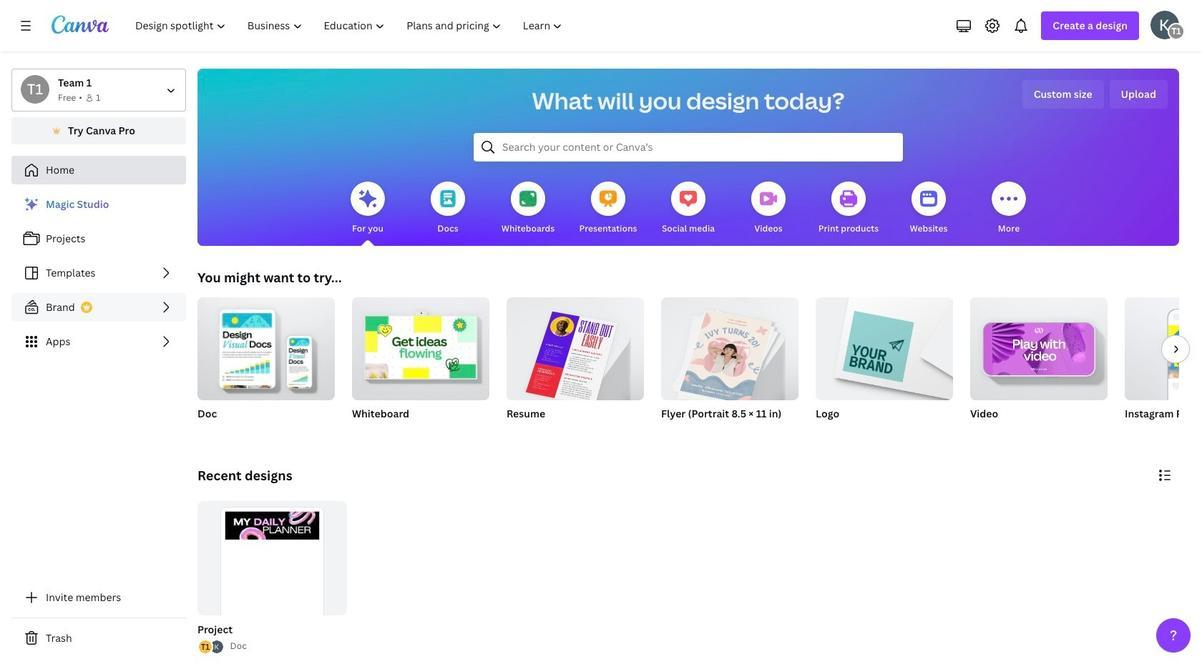 Task type: locate. For each thing, give the bounding box(es) containing it.
team 1 image
[[21, 75, 49, 104]]

None search field
[[474, 133, 903, 162]]

list
[[11, 190, 186, 356], [198, 640, 224, 656]]

group
[[198, 292, 335, 440], [198, 292, 335, 401], [352, 292, 490, 440], [352, 292, 490, 401], [507, 292, 644, 440], [507, 292, 644, 407], [661, 292, 799, 440], [661, 292, 799, 405], [816, 292, 953, 440], [816, 292, 953, 401], [971, 292, 1108, 440], [971, 292, 1108, 401], [1125, 298, 1203, 440], [1125, 298, 1203, 401], [195, 502, 347, 656]]

top level navigation element
[[126, 11, 575, 40]]

0 horizontal spatial list
[[11, 190, 186, 356]]

0 vertical spatial team 1 element
[[1168, 23, 1185, 40]]

0 horizontal spatial team 1 element
[[21, 75, 49, 104]]

team 1 element inside switch to another team button
[[21, 75, 49, 104]]

1 vertical spatial team 1 element
[[21, 75, 49, 104]]

1 vertical spatial list
[[198, 640, 224, 656]]

team 1 element
[[1168, 23, 1185, 40], [21, 75, 49, 104]]



Task type: describe. For each thing, give the bounding box(es) containing it.
Search search field
[[502, 134, 875, 161]]

1 horizontal spatial team 1 element
[[1168, 23, 1185, 40]]

Switch to another team button
[[11, 69, 186, 112]]

team 1 image
[[1168, 23, 1185, 40]]

kendall parks image
[[1151, 11, 1180, 39]]

1 horizontal spatial list
[[198, 640, 224, 656]]

0 vertical spatial list
[[11, 190, 186, 356]]



Task type: vqa. For each thing, say whether or not it's contained in the screenshot.
Grey minimalist business project presentation Presentation (16:9) • 1920 × 1080 px's business
no



